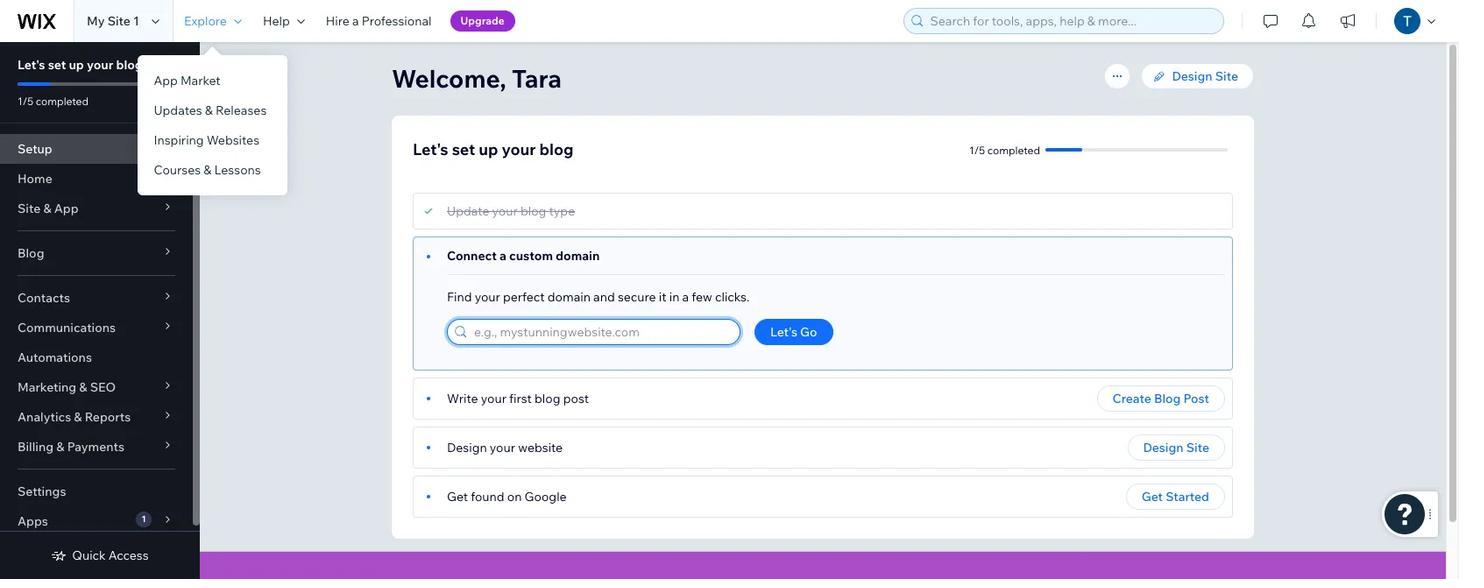 Task type: locate. For each thing, give the bounding box(es) containing it.
0 horizontal spatial app
[[54, 201, 79, 217]]

completed
[[36, 95, 89, 108], [988, 143, 1041, 157]]

2 vertical spatial a
[[683, 289, 689, 305]]

0 horizontal spatial 1
[[133, 13, 139, 29]]

set up update
[[452, 139, 475, 160]]

1 inside sidebar element
[[142, 514, 146, 525]]

quick access button
[[51, 548, 149, 564]]

blog inside 'popup button'
[[18, 246, 44, 261]]

let's set up your blog down my
[[18, 57, 143, 73]]

let's go
[[771, 324, 818, 340]]

design inside button
[[1144, 440, 1184, 456]]

& up inspiring websites
[[205, 103, 213, 118]]

find
[[447, 289, 472, 305]]

access
[[109, 548, 149, 564]]

tara
[[512, 63, 562, 94]]

your
[[87, 57, 113, 73], [502, 139, 536, 160], [492, 203, 518, 219], [475, 289, 501, 305], [481, 391, 507, 407], [490, 440, 516, 456]]

courses & lessons
[[154, 162, 261, 178]]

1 horizontal spatial let's set up your blog
[[413, 139, 574, 160]]

quick
[[72, 548, 106, 564]]

payments
[[67, 439, 124, 455]]

let's set up your blog inside sidebar element
[[18, 57, 143, 73]]

1/5 completed
[[18, 95, 89, 108], [970, 143, 1041, 157]]

let's
[[18, 57, 45, 73], [413, 139, 449, 160], [771, 324, 798, 340]]

app up updates
[[154, 73, 178, 89]]

app
[[154, 73, 178, 89], [54, 201, 79, 217]]

your right 'find'
[[475, 289, 501, 305]]

updates & releases
[[154, 103, 267, 118]]

set
[[48, 57, 66, 73], [452, 139, 475, 160]]

ukraine
[[790, 561, 836, 577]]

and
[[594, 289, 615, 305]]

a
[[352, 13, 359, 29], [500, 248, 507, 264], [683, 289, 689, 305]]

domain for perfect
[[548, 289, 591, 305]]

billing
[[18, 439, 54, 455]]

get
[[447, 489, 468, 505], [1142, 489, 1164, 505]]

1 horizontal spatial blog
[[1155, 391, 1181, 407]]

update your blog type
[[447, 203, 575, 219]]

it
[[659, 289, 667, 305]]

completed inside sidebar element
[[36, 95, 89, 108]]

create
[[1113, 391, 1152, 407]]

1 up access
[[142, 514, 146, 525]]

0 horizontal spatial 1/5 completed
[[18, 95, 89, 108]]

1 horizontal spatial let's
[[413, 139, 449, 160]]

0 horizontal spatial a
[[352, 13, 359, 29]]

your up update your blog type
[[502, 139, 536, 160]]

0 horizontal spatial blog
[[18, 246, 44, 261]]

1 get from the left
[[447, 489, 468, 505]]

let's left go
[[771, 324, 798, 340]]

get started button
[[1127, 484, 1226, 510]]

upgrade
[[461, 14, 505, 27]]

1 vertical spatial app
[[54, 201, 79, 217]]

0 vertical spatial let's
[[18, 57, 45, 73]]

1 vertical spatial design site
[[1144, 440, 1210, 456]]

1/5 completed inside sidebar element
[[18, 95, 89, 108]]

app down 'home' link
[[54, 201, 79, 217]]

1 vertical spatial set
[[452, 139, 475, 160]]

design site link
[[1141, 63, 1255, 89]]

communications
[[18, 320, 116, 336]]

show
[[843, 561, 875, 577]]

0 horizontal spatial completed
[[36, 95, 89, 108]]

a right the in
[[683, 289, 689, 305]]

let's up setup
[[18, 57, 45, 73]]

& down home
[[43, 201, 51, 217]]

1 vertical spatial 1
[[142, 514, 146, 525]]

blog down my site 1
[[116, 57, 143, 73]]

sidebar element
[[0, 42, 200, 580]]

& right billing
[[56, 439, 64, 455]]

your for design
[[490, 440, 516, 456]]

up
[[69, 57, 84, 73], [479, 139, 498, 160]]

0 horizontal spatial let's
[[18, 57, 45, 73]]

blog up contacts
[[18, 246, 44, 261]]

1 horizontal spatial set
[[452, 139, 475, 160]]

0 vertical spatial design site
[[1173, 68, 1239, 84]]

inspiring websites
[[154, 132, 260, 148]]

0 vertical spatial 1
[[133, 13, 139, 29]]

0 vertical spatial blog
[[18, 246, 44, 261]]

blog left post
[[1155, 391, 1181, 407]]

2 horizontal spatial a
[[683, 289, 689, 305]]

1/5 inside sidebar element
[[18, 95, 33, 108]]

set up setup
[[48, 57, 66, 73]]

wix
[[694, 561, 717, 577]]

site
[[108, 13, 131, 29], [1216, 68, 1239, 84], [18, 201, 41, 217], [1187, 440, 1210, 456]]

& for billing
[[56, 439, 64, 455]]

in
[[670, 289, 680, 305]]

domain up find your perfect domain and secure it in a few clicks.
[[556, 248, 600, 264]]

blog
[[18, 246, 44, 261], [1155, 391, 1181, 407]]

my site 1
[[87, 13, 139, 29]]

0 horizontal spatial let's set up your blog
[[18, 57, 143, 73]]

& for marketing
[[79, 380, 87, 395]]

website
[[518, 440, 563, 456]]

get inside button
[[1142, 489, 1164, 505]]

contacts button
[[0, 283, 193, 313]]

& left reports
[[74, 409, 82, 425]]

with
[[762, 561, 788, 577]]

0 vertical spatial 1/5 completed
[[18, 95, 89, 108]]

1 right my
[[133, 13, 139, 29]]

up up setup link
[[69, 57, 84, 73]]

& inside 'dropdown button'
[[79, 380, 87, 395]]

0 horizontal spatial set
[[48, 57, 66, 73]]

0 horizontal spatial up
[[69, 57, 84, 73]]

0 vertical spatial completed
[[36, 95, 89, 108]]

communications button
[[0, 313, 193, 343]]

2 horizontal spatial let's
[[771, 324, 798, 340]]

support
[[907, 561, 954, 577]]

find your perfect domain and secure it in a few clicks.
[[447, 289, 750, 305]]

1 vertical spatial up
[[479, 139, 498, 160]]

& inside dropdown button
[[56, 439, 64, 455]]

design site
[[1173, 68, 1239, 84], [1144, 440, 1210, 456]]

0 vertical spatial let's set up your blog
[[18, 57, 143, 73]]

your inside sidebar element
[[87, 57, 113, 73]]

domain
[[556, 248, 600, 264], [548, 289, 591, 305]]

0 vertical spatial domain
[[556, 248, 600, 264]]

1 horizontal spatial 1
[[142, 514, 146, 525]]

app inside popup button
[[54, 201, 79, 217]]

blog
[[116, 57, 143, 73], [540, 139, 574, 160], [521, 203, 547, 219], [535, 391, 561, 407]]

a for custom
[[500, 248, 507, 264]]

& for updates
[[205, 103, 213, 118]]

0 horizontal spatial get
[[447, 489, 468, 505]]

1 vertical spatial a
[[500, 248, 507, 264]]

1/5
[[18, 95, 33, 108], [970, 143, 986, 157]]

1 vertical spatial let's set up your blog
[[413, 139, 574, 160]]

blog left type
[[521, 203, 547, 219]]

let's inside let's go button
[[771, 324, 798, 340]]

0 horizontal spatial 1/5
[[18, 95, 33, 108]]

1 horizontal spatial get
[[1142, 489, 1164, 505]]

lessons
[[214, 162, 261, 178]]

1 vertical spatial 1/5
[[970, 143, 986, 157]]

1 vertical spatial completed
[[988, 143, 1041, 157]]

&
[[205, 103, 213, 118], [204, 162, 212, 178], [43, 201, 51, 217], [79, 380, 87, 395], [74, 409, 82, 425], [56, 439, 64, 455]]

design site inside button
[[1144, 440, 1210, 456]]

show your support button
[[843, 561, 954, 577]]

Search for tools, apps, help & more... field
[[925, 9, 1219, 33]]

your left website on the left of the page
[[490, 440, 516, 456]]

your left first
[[481, 391, 507, 407]]

clicks.
[[715, 289, 750, 305]]

your right update
[[492, 203, 518, 219]]

a right hire
[[352, 13, 359, 29]]

1 vertical spatial blog
[[1155, 391, 1181, 407]]

blog inside button
[[1155, 391, 1181, 407]]

0 vertical spatial up
[[69, 57, 84, 73]]

your down my
[[87, 57, 113, 73]]

your for write
[[481, 391, 507, 407]]

found
[[471, 489, 505, 505]]

2 vertical spatial let's
[[771, 324, 798, 340]]

setup
[[18, 141, 52, 157]]

design
[[1173, 68, 1213, 84], [447, 440, 487, 456], [1144, 440, 1184, 456]]

& left seo
[[79, 380, 87, 395]]

get left the found
[[447, 489, 468, 505]]

inspiring
[[154, 132, 204, 148]]

hire a professional link
[[315, 0, 442, 42]]

1 horizontal spatial app
[[154, 73, 178, 89]]

analytics & reports
[[18, 409, 131, 425]]

& down inspiring websites
[[204, 162, 212, 178]]

domain left and
[[548, 289, 591, 305]]

0 vertical spatial set
[[48, 57, 66, 73]]

let's set up your blog up update your blog type
[[413, 139, 574, 160]]

0 vertical spatial 1/5
[[18, 95, 33, 108]]

first
[[509, 391, 532, 407]]

your for update
[[492, 203, 518, 219]]

updates & releases link
[[138, 96, 288, 125]]

1 vertical spatial 1/5 completed
[[970, 143, 1041, 157]]

blog inside sidebar element
[[116, 57, 143, 73]]

site & app
[[18, 201, 79, 217]]

a left custom
[[500, 248, 507, 264]]

releases
[[216, 103, 267, 118]]

post
[[564, 391, 589, 407]]

set inside sidebar element
[[48, 57, 66, 73]]

reports
[[85, 409, 131, 425]]

let's up update
[[413, 139, 449, 160]]

0 vertical spatial a
[[352, 13, 359, 29]]

1 horizontal spatial a
[[500, 248, 507, 264]]

get left started
[[1142, 489, 1164, 505]]

up up update
[[479, 139, 498, 160]]

welcome, tara
[[392, 63, 562, 94]]

updates
[[154, 103, 202, 118]]

1 vertical spatial domain
[[548, 289, 591, 305]]

settings
[[18, 484, 66, 500]]

design site button
[[1128, 435, 1226, 461]]

2 get from the left
[[1142, 489, 1164, 505]]



Task type: vqa. For each thing, say whether or not it's contained in the screenshot.
"Marketing" at the bottom of page
yes



Task type: describe. For each thing, give the bounding box(es) containing it.
market
[[181, 73, 221, 89]]

go
[[801, 324, 818, 340]]

billing & payments button
[[0, 432, 193, 462]]

write
[[447, 391, 478, 407]]

upgrade button
[[450, 11, 515, 32]]

websites
[[207, 132, 260, 148]]

e.g., mystunningwebsite.com field
[[469, 320, 735, 345]]

courses
[[154, 162, 201, 178]]

contacts
[[18, 290, 70, 306]]

my
[[87, 13, 105, 29]]

1 horizontal spatial 1/5
[[970, 143, 986, 157]]

secure
[[618, 289, 656, 305]]

apps
[[18, 514, 48, 530]]

app market
[[154, 73, 221, 89]]

update
[[447, 203, 490, 219]]

on
[[507, 489, 522, 505]]

design your website
[[447, 440, 563, 456]]

marketing & seo button
[[0, 373, 193, 402]]

domain for custom
[[556, 248, 600, 264]]

blog up type
[[540, 139, 574, 160]]

seo
[[90, 380, 116, 395]]

welcome,
[[392, 63, 507, 94]]

billing & payments
[[18, 439, 124, 455]]

setup link
[[0, 134, 193, 164]]

automations link
[[0, 343, 193, 373]]

courses & lessons link
[[138, 155, 288, 185]]

1 horizontal spatial 1/5 completed
[[970, 143, 1041, 157]]

hire a professional
[[326, 13, 432, 29]]

blog button
[[0, 238, 193, 268]]

create blog post
[[1113, 391, 1210, 407]]

create blog post button
[[1097, 386, 1226, 412]]

get for get started
[[1142, 489, 1164, 505]]

connect
[[447, 248, 497, 264]]

hire
[[326, 13, 350, 29]]

started
[[1166, 489, 1210, 505]]

inspiring websites link
[[138, 125, 288, 155]]

wix stands with ukraine show your support
[[694, 561, 954, 577]]

& for site
[[43, 201, 51, 217]]

& for courses
[[204, 162, 212, 178]]

get for get found on google
[[447, 489, 468, 505]]

let's inside sidebar element
[[18, 57, 45, 73]]

stands
[[720, 561, 759, 577]]

explore
[[184, 13, 227, 29]]

site & app button
[[0, 194, 193, 224]]

app market link
[[138, 66, 288, 96]]

1 horizontal spatial up
[[479, 139, 498, 160]]

let's go button
[[755, 319, 833, 345]]

analytics & reports button
[[0, 402, 193, 432]]

your for find
[[475, 289, 501, 305]]

help button
[[252, 0, 315, 42]]

& for analytics
[[74, 409, 82, 425]]

get started
[[1142, 489, 1210, 505]]

marketing & seo
[[18, 380, 116, 395]]

get found on google
[[447, 489, 567, 505]]

quick access
[[72, 548, 149, 564]]

settings link
[[0, 477, 193, 507]]

custom
[[509, 248, 553, 264]]

home link
[[0, 164, 193, 194]]

few
[[692, 289, 713, 305]]

connect a custom domain
[[447, 248, 600, 264]]

up inside sidebar element
[[69, 57, 84, 73]]

blog right first
[[535, 391, 561, 407]]

1 horizontal spatial completed
[[988, 143, 1041, 157]]

marketing
[[18, 380, 76, 395]]

automations
[[18, 350, 92, 366]]

1 vertical spatial let's
[[413, 139, 449, 160]]

site inside button
[[1187, 440, 1210, 456]]

post
[[1184, 391, 1210, 407]]

professional
[[362, 13, 432, 29]]

help
[[263, 13, 290, 29]]

perfect
[[503, 289, 545, 305]]

site inside popup button
[[18, 201, 41, 217]]

0 vertical spatial app
[[154, 73, 178, 89]]

type
[[549, 203, 575, 219]]

a for professional
[[352, 13, 359, 29]]

analytics
[[18, 409, 71, 425]]

write your first blog post
[[447, 391, 589, 407]]

google
[[525, 489, 567, 505]]



